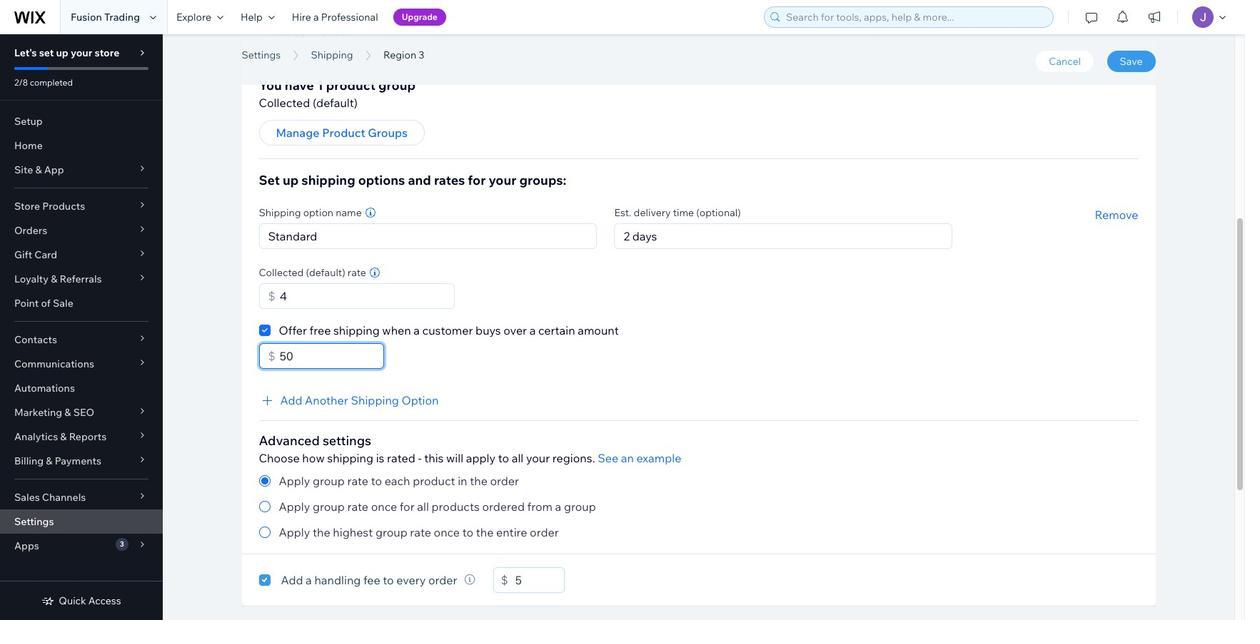 Task type: describe. For each thing, give the bounding box(es) containing it.
products
[[432, 500, 480, 515]]

reports
[[69, 431, 107, 444]]

option
[[303, 207, 334, 220]]

-
[[418, 452, 422, 466]]

marketing & seo button
[[0, 401, 163, 425]]

when
[[382, 324, 411, 338]]

another
[[305, 394, 348, 408]]

from
[[528, 500, 553, 515]]

set
[[259, 172, 280, 189]]

billing & payments
[[14, 455, 101, 468]]

analytics & reports button
[[0, 425, 163, 449]]

(default) inside you have 1 product group collected (default)
[[313, 96, 358, 110]]

& for site
[[35, 164, 42, 176]]

access
[[88, 595, 121, 608]]

communications
[[14, 358, 94, 371]]

ordered
[[482, 500, 525, 515]]

apply for apply group rate once for all products ordered from a group
[[279, 500, 310, 515]]

referrals
[[60, 273, 102, 286]]

offer
[[279, 324, 307, 338]]

point
[[14, 297, 39, 310]]

0 horizontal spatial settings link
[[0, 510, 163, 534]]

products
[[42, 200, 85, 213]]

your inside sidebar element
[[71, 46, 92, 59]]

2/8 completed
[[14, 77, 73, 88]]

add another shipping option
[[280, 394, 439, 408]]

product inside you have 1 product group collected (default)
[[326, 77, 376, 94]]

rates
[[434, 172, 465, 189]]

2 collected from the top
[[259, 267, 304, 280]]

in
[[458, 475, 468, 489]]

a right over
[[530, 324, 536, 338]]

est.
[[615, 207, 632, 220]]

time
[[673, 207, 694, 220]]

cancel button
[[1037, 51, 1094, 72]]

your inside advanced settings choose how shipping is rated - this will apply to all your regions. see an example
[[526, 452, 550, 466]]

add for add a handling fee to every order
[[281, 574, 303, 588]]

automations
[[14, 382, 75, 395]]

sales
[[14, 491, 40, 504]]

professional
[[321, 11, 378, 24]]

$ text field
[[515, 568, 565, 594]]

sale
[[53, 297, 73, 310]]

billing
[[14, 455, 44, 468]]

0 text field
[[275, 345, 379, 369]]

example
[[637, 452, 682, 466]]

advanced
[[259, 433, 320, 450]]

is
[[376, 452, 385, 466]]

group right the highest
[[376, 526, 408, 540]]

channels
[[42, 491, 86, 504]]

setup link
[[0, 109, 163, 134]]

automations link
[[0, 376, 163, 401]]

a inside option group
[[555, 500, 562, 515]]

0 horizontal spatial region 3
[[242, 31, 349, 63]]

hire a professional link
[[283, 0, 387, 34]]

info tooltip image
[[465, 575, 475, 586]]

fusion trading
[[71, 11, 140, 24]]

let's set up your store
[[14, 46, 120, 59]]

sidebar element
[[0, 34, 163, 621]]

will
[[446, 452, 464, 466]]

Search for tools, apps, help & more... field
[[782, 7, 1049, 27]]

to left each at left
[[371, 475, 382, 489]]

add for add another shipping option
[[280, 394, 302, 408]]

shipping for shipping option name
[[259, 207, 301, 220]]

hire
[[292, 11, 311, 24]]

sales channels button
[[0, 486, 163, 510]]

site & app
[[14, 164, 64, 176]]

all inside advanced settings choose how shipping is rated - this will apply to all your regions. see an example
[[512, 452, 524, 466]]

0 horizontal spatial region
[[242, 31, 328, 63]]

home
[[14, 139, 43, 152]]

set
[[39, 46, 54, 59]]

app
[[44, 164, 64, 176]]

upgrade
[[402, 11, 438, 22]]

1 vertical spatial $
[[268, 350, 275, 364]]

choose
[[259, 452, 300, 466]]

store
[[95, 46, 120, 59]]

for inside option group
[[400, 500, 415, 515]]

trading
[[104, 11, 140, 24]]

groups
[[368, 126, 408, 140]]

2 vertical spatial $
[[501, 574, 508, 588]]

and
[[408, 172, 431, 189]]

settings
[[323, 433, 371, 450]]

a right 'hire'
[[314, 11, 319, 24]]

how
[[302, 452, 325, 466]]

contacts button
[[0, 328, 163, 352]]

product inside option group
[[413, 475, 455, 489]]

remove button
[[1095, 207, 1139, 224]]

customer
[[423, 324, 473, 338]]

setup
[[14, 115, 43, 128]]

0 vertical spatial $
[[268, 290, 275, 304]]

& for marketing
[[65, 406, 71, 419]]

completed
[[30, 77, 73, 88]]

add a handling fee to every order
[[281, 574, 457, 588]]

orders
[[14, 224, 47, 237]]

loyalty
[[14, 273, 49, 286]]

a right "when"
[[414, 324, 420, 338]]

site & app button
[[0, 158, 163, 182]]

analytics & reports
[[14, 431, 107, 444]]

shipping for free
[[334, 324, 380, 338]]

gift card button
[[0, 243, 163, 267]]

to inside advanced settings choose how shipping is rated - this will apply to all your regions. see an example
[[498, 452, 509, 466]]

all inside option group
[[417, 500, 429, 515]]

sales channels
[[14, 491, 86, 504]]

communications button
[[0, 352, 163, 376]]

option
[[402, 394, 439, 408]]

collected (default) rate
[[259, 267, 366, 280]]

1 vertical spatial (default)
[[306, 267, 345, 280]]

group down how
[[313, 475, 345, 489]]

1 horizontal spatial for
[[468, 172, 486, 189]]

store
[[14, 200, 40, 213]]

1 horizontal spatial region 3
[[384, 49, 425, 61]]

each
[[385, 475, 410, 489]]

option group containing apply group rate to each product in the order
[[259, 473, 596, 542]]

have
[[285, 77, 314, 94]]

the left the highest
[[313, 526, 330, 540]]

options
[[358, 172, 405, 189]]

0 vertical spatial settings
[[242, 49, 281, 61]]

groups:
[[520, 172, 567, 189]]

buys
[[476, 324, 501, 338]]

marketing & seo
[[14, 406, 94, 419]]

& for loyalty
[[51, 273, 57, 286]]

(optional)
[[697, 207, 741, 220]]



Task type: locate. For each thing, give the bounding box(es) containing it.
hire a professional
[[292, 11, 378, 24]]

add inside button
[[280, 394, 302, 408]]

product
[[326, 77, 376, 94], [413, 475, 455, 489]]

0 vertical spatial product
[[326, 77, 376, 94]]

0 horizontal spatial 3
[[120, 540, 124, 549]]

region 3 down upgrade button
[[384, 49, 425, 61]]

0 vertical spatial all
[[512, 452, 524, 466]]

store products
[[14, 200, 85, 213]]

rate left each at left
[[347, 475, 369, 489]]

this
[[424, 452, 444, 466]]

1 horizontal spatial settings
[[242, 49, 281, 61]]

0 horizontal spatial product
[[326, 77, 376, 94]]

rate for apply group rate once for all products ordered from a group
[[347, 500, 369, 515]]

option group
[[259, 473, 596, 542]]

1 vertical spatial product
[[413, 475, 455, 489]]

certain
[[539, 324, 575, 338]]

1 vertical spatial for
[[400, 500, 415, 515]]

0 vertical spatial shipping
[[311, 49, 353, 61]]

once down each at left
[[371, 500, 397, 515]]

advanced settings choose how shipping is rated - this will apply to all your regions. see an example
[[259, 433, 682, 466]]

2 vertical spatial order
[[428, 574, 457, 588]]

region down upgrade button
[[384, 49, 417, 61]]

apps
[[14, 540, 39, 553]]

1 vertical spatial apply
[[279, 500, 310, 515]]

e.g., Standard Shipping field
[[264, 225, 592, 249]]

seo
[[73, 406, 94, 419]]

1 horizontal spatial settings link
[[235, 48, 288, 62]]

over
[[504, 324, 527, 338]]

settings up you
[[242, 49, 281, 61]]

& for billing
[[46, 455, 52, 468]]

Offer free shipping when a customer buys over a certain amount checkbox
[[259, 322, 619, 340]]

regions.
[[553, 452, 595, 466]]

0 vertical spatial apply
[[279, 475, 310, 489]]

region down 'hire'
[[242, 31, 328, 63]]

fee
[[364, 574, 380, 588]]

1 vertical spatial order
[[530, 526, 559, 540]]

product down this
[[413, 475, 455, 489]]

settings down sales
[[14, 516, 54, 529]]

2 horizontal spatial 3
[[419, 49, 425, 61]]

& right 'billing'
[[46, 455, 52, 468]]

0 vertical spatial (default)
[[313, 96, 358, 110]]

3 up the access
[[120, 540, 124, 549]]

quick access button
[[42, 595, 121, 608]]

group inside you have 1 product group collected (default)
[[379, 77, 416, 94]]

let's
[[14, 46, 37, 59]]

e.g., 3 - 5 business days field
[[620, 225, 948, 249]]

offer free shipping when a customer buys over a certain amount
[[279, 324, 619, 338]]

& right the loyalty
[[51, 273, 57, 286]]

manage product groups
[[276, 126, 408, 140]]

1
[[317, 77, 323, 94]]

collected inside you have 1 product group collected (default)
[[259, 96, 310, 110]]

once down products
[[434, 526, 460, 540]]

region 3 down 'hire'
[[242, 31, 349, 63]]

all
[[512, 452, 524, 466], [417, 500, 429, 515]]

2 apply from the top
[[279, 500, 310, 515]]

shipping
[[311, 49, 353, 61], [259, 207, 301, 220], [351, 394, 399, 408]]

to down products
[[463, 526, 474, 540]]

2 vertical spatial shipping
[[351, 394, 399, 408]]

1 vertical spatial shipping
[[259, 207, 301, 220]]

the for apply group rate to each product in the order
[[470, 475, 488, 489]]

up right the set
[[283, 172, 299, 189]]

order down from
[[530, 526, 559, 540]]

settings link
[[235, 48, 288, 62], [0, 510, 163, 534]]

set up shipping options and rates for your groups:
[[259, 172, 567, 189]]

entire
[[496, 526, 527, 540]]

1 horizontal spatial region
[[384, 49, 417, 61]]

shipping for up
[[302, 172, 355, 189]]

apply for apply the highest group rate once to the entire order
[[279, 526, 310, 540]]

rate for collected (default) rate
[[348, 267, 366, 280]]

remove
[[1095, 208, 1139, 222]]

manage product groups button
[[259, 120, 425, 146]]

once
[[371, 500, 397, 515], [434, 526, 460, 540]]

your left groups:
[[489, 172, 517, 189]]

up inside sidebar element
[[56, 46, 68, 59]]

explore
[[176, 11, 211, 24]]

to right apply on the left of page
[[498, 452, 509, 466]]

the for apply the highest group rate once to the entire order
[[476, 526, 494, 540]]

0 horizontal spatial once
[[371, 500, 397, 515]]

& left reports
[[60, 431, 67, 444]]

& for analytics
[[60, 431, 67, 444]]

2 horizontal spatial your
[[526, 452, 550, 466]]

collected up the offer
[[259, 267, 304, 280]]

collected
[[259, 96, 310, 110], [259, 267, 304, 280]]

2 vertical spatial apply
[[279, 526, 310, 540]]

point of sale
[[14, 297, 73, 310]]

shipping for shipping
[[311, 49, 353, 61]]

settings link down channels
[[0, 510, 163, 534]]

order up ordered
[[490, 475, 519, 489]]

point of sale link
[[0, 291, 163, 316]]

for
[[468, 172, 486, 189], [400, 500, 415, 515]]

see
[[598, 452, 619, 466]]

& left seo
[[65, 406, 71, 419]]

store products button
[[0, 194, 163, 219]]

all up apply the highest group rate once to the entire order
[[417, 500, 429, 515]]

settings link up you
[[235, 48, 288, 62]]

0 vertical spatial shipping
[[302, 172, 355, 189]]

1 vertical spatial settings
[[14, 516, 54, 529]]

2 vertical spatial shipping
[[327, 452, 374, 466]]

your
[[71, 46, 92, 59], [489, 172, 517, 189], [526, 452, 550, 466]]

1 vertical spatial all
[[417, 500, 429, 515]]

3 inside sidebar element
[[120, 540, 124, 549]]

shipping up 1
[[311, 49, 353, 61]]

group up the highest
[[313, 500, 345, 515]]

shipping
[[302, 172, 355, 189], [334, 324, 380, 338], [327, 452, 374, 466]]

shipping left option
[[351, 394, 399, 408]]

shipping option name
[[259, 207, 362, 220]]

0 vertical spatial your
[[71, 46, 92, 59]]

3 apply from the top
[[279, 526, 310, 540]]

free
[[310, 324, 331, 338]]

0 horizontal spatial order
[[428, 574, 457, 588]]

0 horizontal spatial all
[[417, 500, 429, 515]]

& right site
[[35, 164, 42, 176]]

rate down name
[[348, 267, 366, 280]]

a left handling
[[306, 574, 312, 588]]

0 vertical spatial add
[[280, 394, 302, 408]]

1 horizontal spatial all
[[512, 452, 524, 466]]

name
[[336, 207, 362, 220]]

order
[[490, 475, 519, 489], [530, 526, 559, 540], [428, 574, 457, 588]]

the left entire at the bottom of the page
[[476, 526, 494, 540]]

analytics
[[14, 431, 58, 444]]

3 down hire a professional
[[334, 31, 349, 63]]

order left info tooltip image
[[428, 574, 457, 588]]

(default) up free
[[306, 267, 345, 280]]

rated
[[387, 452, 416, 466]]

product right 1
[[326, 77, 376, 94]]

0 horizontal spatial up
[[56, 46, 68, 59]]

1 vertical spatial collected
[[259, 267, 304, 280]]

0 horizontal spatial your
[[71, 46, 92, 59]]

shipping right free
[[334, 324, 380, 338]]

apply group rate to each product in the order
[[279, 475, 519, 489]]

shipping down "settings"
[[327, 452, 374, 466]]

a right from
[[555, 500, 562, 515]]

help button
[[232, 0, 283, 34]]

to right the fee
[[383, 574, 394, 588]]

group up groups
[[379, 77, 416, 94]]

shipping up option
[[302, 172, 355, 189]]

1 vertical spatial once
[[434, 526, 460, 540]]

(default) down 1
[[313, 96, 358, 110]]

collected down you
[[259, 96, 310, 110]]

1 vertical spatial settings link
[[0, 510, 163, 534]]

0 vertical spatial order
[[490, 475, 519, 489]]

shipping inside option
[[334, 324, 380, 338]]

rate down apply group rate once for all products ordered from a group
[[410, 526, 431, 540]]

all right apply on the left of page
[[512, 452, 524, 466]]

the right in
[[470, 475, 488, 489]]

3 down upgrade button
[[419, 49, 425, 61]]

shipping down the set
[[259, 207, 301, 220]]

None field
[[262, 17, 590, 46]]

group right from
[[564, 500, 596, 515]]

loyalty & referrals button
[[0, 267, 163, 291]]

1 collected from the top
[[259, 96, 310, 110]]

settings inside sidebar element
[[14, 516, 54, 529]]

region 3
[[242, 31, 349, 63], [384, 49, 425, 61]]

3
[[334, 31, 349, 63], [419, 49, 425, 61], [120, 540, 124, 549]]

0 vertical spatial up
[[56, 46, 68, 59]]

fusion
[[71, 11, 102, 24]]

2 vertical spatial your
[[526, 452, 550, 466]]

1 apply from the top
[[279, 475, 310, 489]]

your left store in the top left of the page
[[71, 46, 92, 59]]

0 vertical spatial for
[[468, 172, 486, 189]]

2 horizontal spatial order
[[530, 526, 559, 540]]

apply group rate once for all products ordered from a group
[[279, 500, 596, 515]]

1 vertical spatial shipping
[[334, 324, 380, 338]]

1 vertical spatial up
[[283, 172, 299, 189]]

for right rates
[[468, 172, 486, 189]]

1 horizontal spatial product
[[413, 475, 455, 489]]

rate up the highest
[[347, 500, 369, 515]]

1 horizontal spatial your
[[489, 172, 517, 189]]

upgrade button
[[393, 9, 446, 26]]

(default)
[[313, 96, 358, 110], [306, 267, 345, 280]]

orders button
[[0, 219, 163, 243]]

add left another
[[280, 394, 302, 408]]

help
[[241, 11, 263, 24]]

product
[[322, 126, 365, 140]]

of
[[41, 297, 51, 310]]

1 horizontal spatial once
[[434, 526, 460, 540]]

loyalty & referrals
[[14, 273, 102, 286]]

1 horizontal spatial 3
[[334, 31, 349, 63]]

manage
[[276, 126, 320, 140]]

for down apply group rate to each product in the order
[[400, 500, 415, 515]]

up right set
[[56, 46, 68, 59]]

an
[[621, 452, 634, 466]]

0 vertical spatial once
[[371, 500, 397, 515]]

cancel
[[1049, 55, 1081, 68]]

1 horizontal spatial order
[[490, 475, 519, 489]]

1 vertical spatial your
[[489, 172, 517, 189]]

est. delivery time (optional)
[[615, 207, 741, 220]]

apply for apply group rate to each product in the order
[[279, 475, 310, 489]]

0 vertical spatial collected
[[259, 96, 310, 110]]

up
[[56, 46, 68, 59], [283, 172, 299, 189]]

highest
[[333, 526, 373, 540]]

billing & payments button
[[0, 449, 163, 474]]

home link
[[0, 134, 163, 158]]

1 horizontal spatial up
[[283, 172, 299, 189]]

shipping inside button
[[351, 394, 399, 408]]

payments
[[55, 455, 101, 468]]

amount
[[578, 324, 619, 338]]

add left handling
[[281, 574, 303, 588]]

0 horizontal spatial settings
[[14, 516, 54, 529]]

None text field
[[275, 285, 450, 309]]

delivery
[[634, 207, 671, 220]]

shipping inside advanced settings choose how shipping is rated - this will apply to all your regions. see an example
[[327, 452, 374, 466]]

gift
[[14, 249, 32, 261]]

0 horizontal spatial for
[[400, 500, 415, 515]]

0 vertical spatial settings link
[[235, 48, 288, 62]]

1 vertical spatial add
[[281, 574, 303, 588]]

your left regions.
[[526, 452, 550, 466]]

rate for apply group rate to each product in the order
[[347, 475, 369, 489]]



Task type: vqa. For each thing, say whether or not it's contained in the screenshot.
Shopping inside the Kliken: Google Listings & Ads Grow your sales on Google Shopping
no



